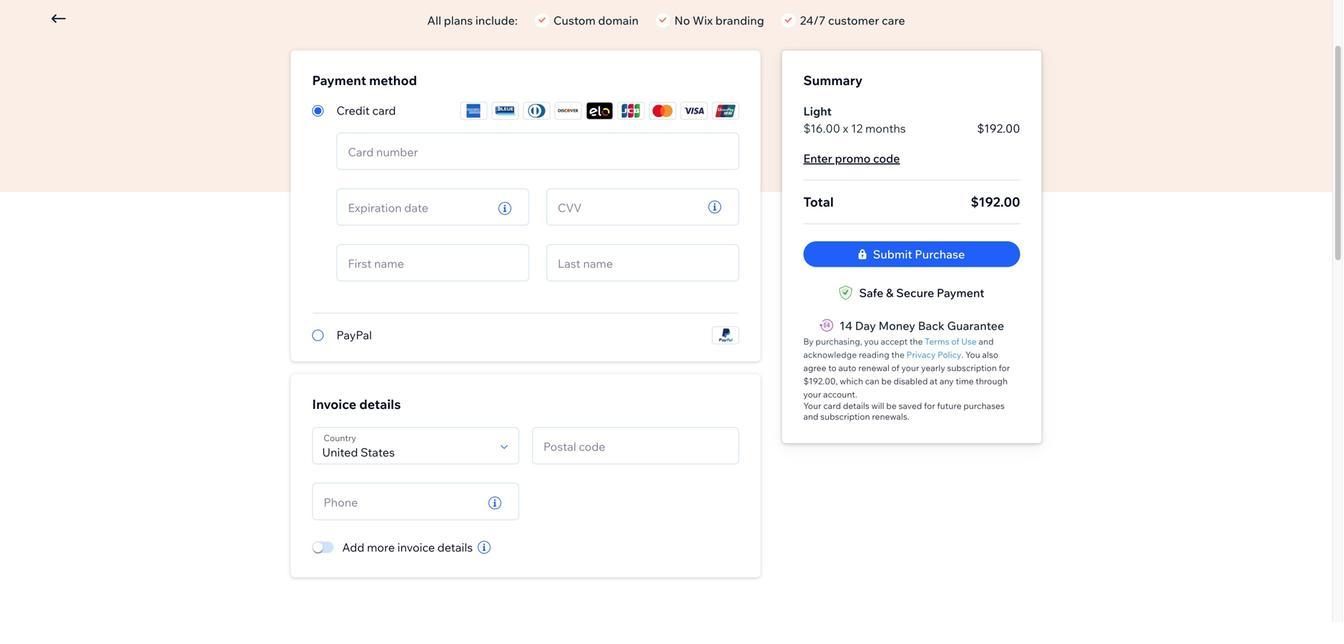 Task type: vqa. For each thing, say whether or not it's contained in the screenshot.
the Community
no



Task type: locate. For each thing, give the bounding box(es) containing it.
the down accept
[[892, 350, 905, 360]]

1 vertical spatial card
[[824, 401, 842, 411]]

credit
[[337, 103, 370, 118]]

14
[[840, 319, 853, 333]]

saved
[[899, 401, 923, 411]]

1 horizontal spatial details
[[438, 541, 473, 555]]

code down months
[[874, 151, 901, 166]]

card right the credit
[[373, 103, 396, 118]]

purchasing,
[[816, 336, 863, 347]]

domain
[[599, 13, 639, 28]]

you
[[966, 350, 981, 360]]

0 vertical spatial code
[[874, 151, 901, 166]]

for up through
[[999, 363, 1011, 374]]

0 horizontal spatial of
[[892, 363, 900, 374]]

by purchasing, you accept the terms of use
[[804, 336, 977, 347]]

name right first
[[374, 257, 404, 271]]

1 vertical spatial subscription
[[821, 411, 871, 422]]

1 vertical spatial code
[[579, 440, 606, 454]]

name for first name
[[374, 257, 404, 271]]

1 vertical spatial be
[[887, 401, 897, 411]]

code right postal
[[579, 440, 606, 454]]

0 vertical spatial $192.00
[[978, 121, 1021, 136]]

1 vertical spatial $192.00
[[971, 194, 1021, 210]]

payment method
[[312, 72, 417, 88]]

$192.00
[[978, 121, 1021, 136], [971, 194, 1021, 210]]

1 horizontal spatial and
[[979, 336, 994, 347]]

any
[[940, 376, 954, 387]]

1 horizontal spatial card
[[824, 401, 842, 411]]

be right will
[[887, 401, 897, 411]]

use
[[962, 336, 977, 347]]

0 horizontal spatial and
[[804, 411, 819, 422]]

1 horizontal spatial payment
[[937, 286, 985, 300]]

0 horizontal spatial details
[[359, 396, 401, 413]]

name for last name
[[583, 257, 613, 271]]

branding
[[716, 13, 765, 28]]

custom domain
[[554, 13, 639, 28]]

0 horizontal spatial payment
[[312, 72, 367, 88]]

payment
[[312, 72, 367, 88], [937, 286, 985, 300]]

1 horizontal spatial the
[[910, 336, 923, 347]]

0 horizontal spatial card
[[373, 103, 396, 118]]

subscription
[[948, 363, 997, 374], [821, 411, 871, 422]]

for right saved
[[925, 401, 936, 411]]

0 vertical spatial payment
[[312, 72, 367, 88]]

0 horizontal spatial name
[[374, 257, 404, 271]]

card
[[348, 145, 374, 159]]

0 horizontal spatial the
[[892, 350, 905, 360]]

you
[[865, 336, 879, 347]]

1 horizontal spatial code
[[874, 151, 901, 166]]

.
[[962, 350, 964, 360]]

None field
[[320, 428, 494, 464]]

0 vertical spatial be
[[882, 376, 892, 387]]

for
[[999, 363, 1011, 374], [925, 401, 936, 411]]

submit
[[874, 247, 913, 262]]

privacy policy .
[[907, 350, 964, 360]]

1 horizontal spatial for
[[999, 363, 1011, 374]]

the up privacy
[[910, 336, 923, 347]]

the inside and acknowledge reading the
[[892, 350, 905, 360]]

Phone telephone field
[[320, 484, 478, 520]]

accept
[[881, 336, 908, 347]]

auto
[[839, 363, 857, 374]]

light
[[804, 104, 832, 118]]

1 horizontal spatial of
[[952, 336, 960, 347]]

to
[[829, 363, 837, 374]]

day
[[856, 319, 877, 333]]

more
[[367, 541, 395, 555]]

include:
[[476, 13, 518, 28]]

purchases
[[964, 401, 1005, 411]]

expiration date
[[348, 201, 429, 215]]

1 vertical spatial for
[[925, 401, 936, 411]]

0 horizontal spatial code
[[579, 440, 606, 454]]

reading
[[859, 350, 890, 360]]

you also agree to auto renewal of your yearly subscription for $192.00, which can be disabled at any time through your account. your card details will be saved for future purchases and subscription renewals.
[[804, 350, 1011, 422]]

1 vertical spatial the
[[892, 350, 905, 360]]

agree
[[804, 363, 827, 374]]

by
[[804, 336, 814, 347]]

be right can
[[882, 376, 892, 387]]

12
[[852, 121, 863, 136]]

1 vertical spatial of
[[892, 363, 900, 374]]

no wix branding
[[675, 13, 765, 28]]

of inside you also agree to auto renewal of your yearly subscription for $192.00, which can be disabled at any time through your account. your card details will be saved for future purchases and subscription renewals.
[[892, 363, 900, 374]]

&
[[887, 286, 894, 300]]

months
[[866, 121, 906, 136]]

safe
[[860, 286, 884, 300]]

0 vertical spatial and
[[979, 336, 994, 347]]

invoice
[[398, 541, 435, 555]]

1 name from the left
[[374, 257, 404, 271]]

your
[[902, 363, 920, 374], [804, 389, 822, 400]]

0 vertical spatial of
[[952, 336, 960, 347]]

your
[[804, 401, 822, 411]]

future
[[938, 401, 962, 411]]

1 vertical spatial and
[[804, 411, 819, 422]]

postal code
[[544, 440, 606, 454]]

0 vertical spatial for
[[999, 363, 1011, 374]]

last
[[558, 257, 581, 271]]

2 horizontal spatial details
[[844, 401, 870, 411]]

account.
[[824, 389, 858, 400]]

of
[[952, 336, 960, 347], [892, 363, 900, 374]]

2 name from the left
[[583, 257, 613, 271]]

name right last
[[583, 257, 613, 271]]

number
[[376, 145, 418, 159]]

your up disabled
[[902, 363, 920, 374]]

last name
[[558, 257, 613, 271]]

be
[[882, 376, 892, 387], [887, 401, 897, 411]]

method
[[369, 72, 417, 88]]

subscription down account.
[[821, 411, 871, 422]]

purchase
[[915, 247, 966, 262]]

1 horizontal spatial name
[[583, 257, 613, 271]]

no
[[675, 13, 691, 28]]

guarantee
[[948, 319, 1005, 333]]

details inside you also agree to auto renewal of your yearly subscription for $192.00, which can be disabled at any time through your account. your card details will be saved for future purchases and subscription renewals.
[[844, 401, 870, 411]]

summary
[[804, 72, 863, 88]]

add
[[342, 541, 365, 555]]

0 vertical spatial subscription
[[948, 363, 997, 374]]

card down account.
[[824, 401, 842, 411]]

and
[[979, 336, 994, 347], [804, 411, 819, 422]]

0 vertical spatial your
[[902, 363, 920, 374]]

the
[[910, 336, 923, 347], [892, 350, 905, 360]]

time
[[956, 376, 974, 387]]

0 horizontal spatial your
[[804, 389, 822, 400]]

of left use
[[952, 336, 960, 347]]

card
[[373, 103, 396, 118], [824, 401, 842, 411]]

your up your
[[804, 389, 822, 400]]

of for your
[[892, 363, 900, 374]]

and down $192.00,
[[804, 411, 819, 422]]

and up also
[[979, 336, 994, 347]]

of down and acknowledge reading the
[[892, 363, 900, 374]]

$16.00
[[804, 121, 841, 136]]

first name
[[348, 257, 404, 271]]

details
[[359, 396, 401, 413], [844, 401, 870, 411], [438, 541, 473, 555]]

subscription down you at the right bottom of page
[[948, 363, 997, 374]]

postal
[[544, 440, 577, 454]]

0 horizontal spatial for
[[925, 401, 936, 411]]

payment up the guarantee
[[937, 286, 985, 300]]

payment up the credit
[[312, 72, 367, 88]]

1 horizontal spatial subscription
[[948, 363, 997, 374]]

submit purchase button
[[804, 242, 1021, 267]]

all
[[428, 13, 442, 28]]



Task type: describe. For each thing, give the bounding box(es) containing it.
money
[[879, 319, 916, 333]]

invoice
[[312, 396, 357, 413]]

plans
[[444, 13, 473, 28]]

wix
[[693, 13, 713, 28]]

1 horizontal spatial your
[[902, 363, 920, 374]]

add more invoice details
[[342, 541, 473, 555]]

all plans include:
[[428, 13, 518, 28]]

paypal
[[337, 328, 372, 342]]

Postal code text field
[[540, 428, 732, 464]]

card inside you also agree to auto renewal of your yearly subscription for $192.00, which can be disabled at any time through your account. your card details will be saved for future purchases and subscription renewals.
[[824, 401, 842, 411]]

Expiration date telephone field
[[344, 189, 488, 225]]

invoice details
[[312, 396, 401, 413]]

credit card
[[337, 103, 396, 118]]

$192.00 for $16.00 x 12 months
[[978, 121, 1021, 136]]

24/7
[[801, 13, 826, 28]]

back
[[919, 319, 945, 333]]

and acknowledge reading the
[[804, 336, 994, 360]]

secure
[[897, 286, 935, 300]]

yearly
[[922, 363, 946, 374]]

$192.00 for total
[[971, 194, 1021, 210]]

privacy policy link
[[907, 346, 962, 364]]

code inside the enter promo code button
[[874, 151, 901, 166]]

enter promo code button
[[804, 150, 901, 167]]

of for use
[[952, 336, 960, 347]]

phone
[[324, 496, 358, 510]]

1 vertical spatial your
[[804, 389, 822, 400]]

enter promo code
[[804, 151, 901, 166]]

policy
[[938, 350, 962, 360]]

will
[[872, 401, 885, 411]]

renewals.
[[873, 411, 910, 422]]

disabled
[[894, 376, 928, 387]]

at
[[930, 376, 938, 387]]

14 day money back guarantee
[[840, 319, 1005, 333]]

promo
[[835, 151, 871, 166]]

24/7 customer care
[[801, 13, 906, 28]]

can
[[866, 376, 880, 387]]

1 vertical spatial payment
[[937, 286, 985, 300]]

x
[[843, 121, 849, 136]]

total
[[804, 194, 834, 210]]

First name text field
[[344, 245, 522, 281]]

Last name text field
[[554, 245, 732, 281]]

care
[[882, 13, 906, 28]]

terms
[[925, 336, 950, 347]]

date
[[405, 201, 429, 215]]

privacy
[[907, 350, 936, 360]]

card number
[[348, 145, 418, 159]]

0 vertical spatial card
[[373, 103, 396, 118]]

customer
[[829, 13, 880, 28]]

$192.00,
[[804, 376, 838, 387]]

$16.00 x 12 months
[[804, 121, 906, 136]]

and inside and acknowledge reading the
[[979, 336, 994, 347]]

cvv
[[558, 201, 582, 215]]

acknowledge
[[804, 350, 857, 360]]

submit purchase
[[874, 247, 966, 262]]

enter
[[804, 151, 833, 166]]

renewal
[[859, 363, 890, 374]]

also
[[983, 350, 999, 360]]

terms of use link
[[925, 333, 977, 350]]

expiration
[[348, 201, 402, 215]]

safe & secure payment
[[860, 286, 985, 300]]

which
[[840, 376, 864, 387]]

through
[[976, 376, 1008, 387]]

and inside you also agree to auto renewal of your yearly subscription for $192.00, which can be disabled at any time through your account. your card details will be saved for future purchases and subscription renewals.
[[804, 411, 819, 422]]

first
[[348, 257, 372, 271]]

custom
[[554, 13, 596, 28]]

0 horizontal spatial subscription
[[821, 411, 871, 422]]

0 vertical spatial the
[[910, 336, 923, 347]]



